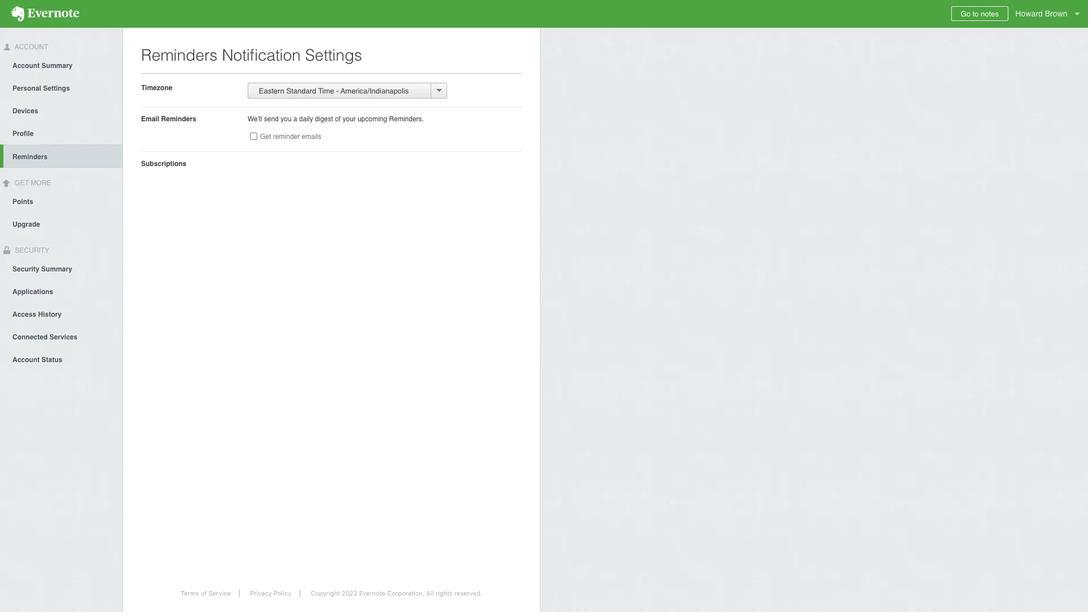 Task type: describe. For each thing, give the bounding box(es) containing it.
applications link
[[0, 280, 122, 302]]

all
[[427, 590, 434, 597]]

brown
[[1045, 9, 1068, 18]]

standard
[[286, 86, 316, 95]]

privacy
[[250, 590, 272, 597]]

we'll
[[248, 115, 262, 123]]

status
[[42, 356, 62, 364]]

summary for account summary
[[42, 62, 73, 70]]

get for get more
[[15, 179, 29, 187]]

account status link
[[0, 348, 122, 370]]

go to notes
[[961, 9, 999, 18]]

1 horizontal spatial of
[[335, 115, 341, 123]]

summary for security summary
[[41, 265, 72, 273]]

get reminder emails
[[260, 133, 321, 141]]

subscriptions
[[141, 160, 187, 168]]

devices
[[12, 107, 38, 115]]

connected services
[[12, 333, 78, 341]]

security for security summary
[[12, 265, 39, 273]]

1 vertical spatial of
[[201, 590, 207, 597]]

send
[[264, 115, 279, 123]]

profile link
[[0, 122, 122, 144]]

account for account
[[13, 43, 48, 51]]

go
[[961, 9, 971, 18]]

a
[[294, 115, 297, 123]]

reminders for reminders link
[[12, 153, 48, 161]]

account summary link
[[0, 54, 122, 76]]

-
[[336, 86, 339, 95]]

reminders for reminders notification settings
[[141, 46, 218, 64]]

emails
[[302, 133, 321, 141]]

reminders notification settings
[[141, 46, 362, 64]]

time
[[318, 86, 334, 95]]

upgrade
[[12, 220, 40, 228]]

america/indianapolis
[[341, 86, 409, 95]]

corporation.
[[387, 590, 425, 597]]

rights
[[436, 590, 453, 597]]

reminders link
[[3, 144, 122, 168]]

connected services link
[[0, 325, 122, 348]]

personal
[[12, 84, 41, 92]]

1 vertical spatial reminders
[[161, 115, 196, 123]]

service
[[209, 590, 231, 597]]

notes
[[981, 9, 999, 18]]

upcoming
[[358, 115, 387, 123]]

eastern
[[259, 86, 284, 95]]

1 horizontal spatial settings
[[305, 46, 362, 64]]

get more
[[13, 179, 51, 187]]



Task type: vqa. For each thing, say whether or not it's contained in the screenshot.
first on the top of the page
no



Task type: locate. For each thing, give the bounding box(es) containing it.
access history link
[[0, 302, 122, 325]]

security summary link
[[0, 257, 122, 280]]

1 vertical spatial summary
[[41, 265, 72, 273]]

account up account summary
[[13, 43, 48, 51]]

digest
[[315, 115, 333, 123]]

get for get reminder emails
[[260, 133, 271, 141]]

copyright
[[311, 590, 340, 597]]

1 vertical spatial settings
[[43, 84, 70, 92]]

terms
[[181, 590, 199, 597]]

settings up devices link
[[43, 84, 70, 92]]

services
[[50, 333, 78, 341]]

of left your
[[335, 115, 341, 123]]

0 vertical spatial of
[[335, 115, 341, 123]]

access history
[[12, 310, 62, 318]]

account for account status
[[12, 356, 40, 364]]

account status
[[12, 356, 62, 364]]

howard brown link
[[1013, 0, 1089, 28]]

timezone
[[141, 84, 172, 92]]

personal settings
[[12, 84, 70, 92]]

evernote image
[[0, 6, 91, 22]]

reminders up timezone
[[141, 46, 218, 64]]

security
[[13, 246, 49, 254], [12, 265, 39, 273]]

go to notes link
[[951, 6, 1009, 21]]

account inside account status 'link'
[[12, 356, 40, 364]]

reserved.
[[455, 590, 483, 597]]

you
[[281, 115, 292, 123]]

security up applications
[[12, 265, 39, 273]]

evernote
[[359, 590, 386, 597]]

evernote link
[[0, 0, 91, 28]]

to
[[973, 9, 979, 18]]

0 horizontal spatial settings
[[43, 84, 70, 92]]

terms of service link
[[172, 590, 240, 597]]

account
[[13, 43, 48, 51], [12, 62, 40, 70], [12, 356, 40, 364]]

reminders down profile
[[12, 153, 48, 161]]

get up 'points'
[[15, 179, 29, 187]]

0 vertical spatial reminders
[[141, 46, 218, 64]]

0 vertical spatial get
[[260, 133, 271, 141]]

access
[[12, 310, 36, 318]]

0 vertical spatial account
[[13, 43, 48, 51]]

profile
[[12, 130, 34, 138]]

points link
[[0, 190, 122, 212]]

upgrade link
[[0, 212, 122, 235]]

email reminders
[[141, 115, 196, 123]]

email
[[141, 115, 159, 123]]

get
[[260, 133, 271, 141], [15, 179, 29, 187]]

eastern standard time - america/indianapolis
[[253, 86, 409, 95]]

0 vertical spatial security
[[13, 246, 49, 254]]

more
[[31, 179, 51, 187]]

reminder
[[273, 133, 300, 141]]

policy
[[274, 590, 291, 597]]

1 vertical spatial security
[[12, 265, 39, 273]]

0 horizontal spatial get
[[15, 179, 29, 187]]

applications
[[12, 288, 53, 296]]

account up personal
[[12, 62, 40, 70]]

howard brown
[[1016, 9, 1068, 18]]

reminders right email
[[161, 115, 196, 123]]

summary up the personal settings link
[[42, 62, 73, 70]]

your
[[343, 115, 356, 123]]

connected
[[12, 333, 48, 341]]

we'll send you a daily digest of your upcoming reminders.
[[248, 115, 424, 123]]

2 vertical spatial reminders
[[12, 153, 48, 161]]

of
[[335, 115, 341, 123], [201, 590, 207, 597]]

2023
[[342, 590, 357, 597]]

copyright 2023 evernote corporation. all rights reserved.
[[311, 590, 483, 597]]

get right get reminder emails option
[[260, 133, 271, 141]]

devices link
[[0, 99, 122, 122]]

1 horizontal spatial get
[[260, 133, 271, 141]]

howard
[[1016, 9, 1043, 18]]

0 vertical spatial summary
[[42, 62, 73, 70]]

account summary
[[12, 62, 73, 70]]

account inside account summary link
[[12, 62, 40, 70]]

2 vertical spatial account
[[12, 356, 40, 364]]

reminders.
[[389, 115, 424, 123]]

privacy policy link
[[242, 590, 301, 597]]

points
[[12, 198, 33, 206]]

security up security summary
[[13, 246, 49, 254]]

daily
[[299, 115, 313, 123]]

account down the 'connected'
[[12, 356, 40, 364]]

1 vertical spatial account
[[12, 62, 40, 70]]

notification
[[222, 46, 301, 64]]

privacy policy
[[250, 590, 291, 597]]

0 horizontal spatial of
[[201, 590, 207, 597]]

Get reminder emails checkbox
[[250, 133, 257, 140]]

settings up the 'eastern standard time - america/indianapolis'
[[305, 46, 362, 64]]

account for account summary
[[12, 62, 40, 70]]

0 vertical spatial settings
[[305, 46, 362, 64]]

history
[[38, 310, 62, 318]]

security summary
[[12, 265, 72, 273]]

1 vertical spatial get
[[15, 179, 29, 187]]

of right terms
[[201, 590, 207, 597]]

terms of service
[[181, 590, 231, 597]]

settings
[[305, 46, 362, 64], [43, 84, 70, 92]]

personal settings link
[[0, 76, 122, 99]]

summary
[[42, 62, 73, 70], [41, 265, 72, 273]]

summary up applications link
[[41, 265, 72, 273]]

reminders
[[141, 46, 218, 64], [161, 115, 196, 123], [12, 153, 48, 161]]

security for security
[[13, 246, 49, 254]]



